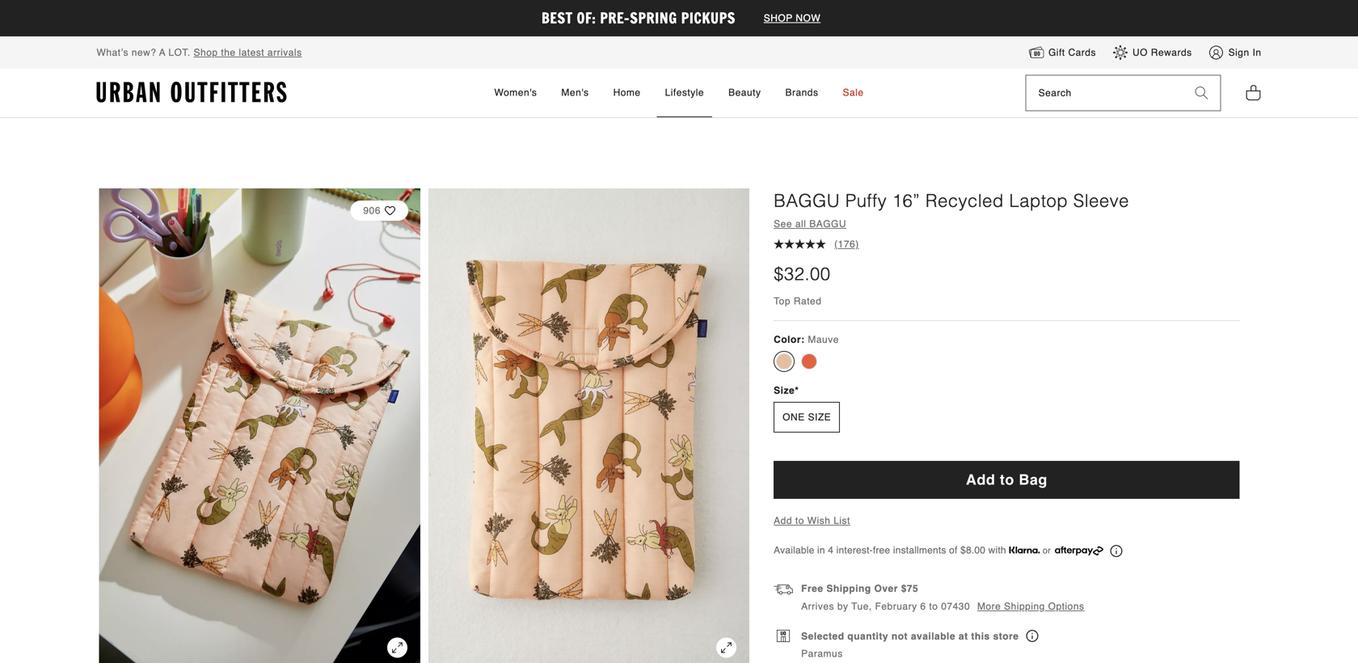 Task type: locate. For each thing, give the bounding box(es) containing it.
2 star rating image from the left
[[816, 239, 826, 249]]

add to bag
[[966, 471, 1048, 488]]

0 vertical spatial to
[[1000, 471, 1015, 488]]

this
[[971, 631, 990, 642]]

wish
[[808, 515, 831, 526]]

color: mauve
[[774, 334, 839, 345]]

2 vertical spatial to
[[929, 601, 938, 612]]

all
[[796, 218, 806, 229]]

brands link
[[777, 69, 827, 117]]

at
[[959, 631, 968, 642]]

shipping
[[827, 583, 871, 594], [1004, 601, 1045, 612]]

star rating image
[[805, 239, 816, 249], [816, 239, 826, 249]]

what's
[[97, 47, 129, 58]]

lifestyle link
[[657, 69, 712, 117]]

cards
[[1068, 47, 1096, 58]]

main navigation element
[[349, 69, 1010, 117]]

recycled
[[926, 190, 1004, 211]]

0 vertical spatial shipping
[[827, 583, 871, 594]]

0 vertical spatial add
[[966, 471, 996, 488]]

pickups
[[681, 8, 736, 28]]

beauty
[[729, 87, 761, 98]]

my shopping bag image
[[1246, 83, 1262, 101]]

rewards
[[1151, 47, 1192, 58]]

arrivals
[[268, 47, 302, 58]]

0 horizontal spatial shipping
[[827, 583, 871, 594]]

beauty link
[[721, 69, 769, 117]]

Search text field
[[1027, 76, 1183, 111]]

men's
[[561, 87, 589, 98]]

add
[[966, 471, 996, 488], [774, 515, 792, 526]]

original price: $32.00 element
[[774, 262, 831, 287]]

women's link
[[486, 69, 545, 117]]

0 horizontal spatial to
[[796, 515, 804, 526]]

$32.00
[[774, 264, 831, 284]]

2 star rating image from the left
[[784, 239, 795, 249]]

to inside free shipping over $75 arrives by tue, february 6 to 07430 more shipping options
[[929, 601, 938, 612]]

to right 6
[[929, 601, 938, 612]]

add left bag
[[966, 471, 996, 488]]

see
[[774, 218, 792, 229]]

to inside button
[[1000, 471, 1015, 488]]

shipping up store
[[1004, 601, 1045, 612]]

to for bag
[[1000, 471, 1015, 488]]

1 horizontal spatial to
[[929, 601, 938, 612]]

a
[[159, 47, 166, 58]]

gift cards
[[1049, 47, 1096, 58]]

more shipping options button
[[978, 600, 1085, 614]]

afterpay image
[[1055, 546, 1104, 556]]

available in 4 interest-free installments of $8.00 with
[[774, 545, 1009, 556]]

zoom in image
[[717, 638, 737, 658]]

women's
[[494, 87, 537, 98]]

top
[[774, 295, 791, 307]]

in
[[817, 545, 825, 556]]

None search field
[[1027, 76, 1183, 111]]

to left wish
[[796, 515, 804, 526]]

more
[[978, 601, 1001, 612]]

pre-
[[600, 8, 630, 28]]

shipping up by
[[827, 583, 871, 594]]

search image
[[1195, 87, 1208, 100]]

color:
[[774, 334, 805, 345]]

3 star rating image from the left
[[795, 239, 805, 249]]

quantity
[[848, 631, 889, 642]]

baggu up see all baggu link
[[774, 190, 840, 211]]

add inside button
[[966, 471, 996, 488]]

07430
[[941, 601, 970, 612]]

baggu puffy 16" recycled laptop sleeve #1 image
[[428, 188, 750, 663]]

add to wish list button
[[774, 515, 851, 526]]

1 vertical spatial shipping
[[1004, 601, 1045, 612]]

star rating image
[[774, 239, 784, 249], [784, 239, 795, 249], [795, 239, 805, 249]]

latest
[[239, 47, 264, 58]]

4.8 stars element
[[774, 239, 826, 250]]

0 horizontal spatial add
[[774, 515, 792, 526]]

puffy
[[846, 190, 887, 211]]

uo rewards link
[[1113, 45, 1192, 61]]

2 horizontal spatial to
[[1000, 471, 1015, 488]]

add to wish list
[[774, 515, 851, 526]]

to
[[1000, 471, 1015, 488], [796, 515, 804, 526], [929, 601, 938, 612]]

best of:  pre-spring pickups
[[542, 8, 740, 28]]

arrives
[[801, 601, 834, 612]]

6
[[920, 601, 926, 612]]

1 vertical spatial to
[[796, 515, 804, 526]]

sale link
[[835, 69, 872, 117]]

baggu right 'all'
[[810, 218, 847, 229]]

size
[[774, 385, 795, 396]]

add up "available"
[[774, 515, 792, 526]]

1 horizontal spatial shipping
[[1004, 601, 1045, 612]]

906
[[363, 205, 381, 216]]

home link
[[605, 69, 649, 117]]

interest-
[[837, 545, 873, 556]]

by
[[838, 601, 849, 612]]

baggu
[[774, 190, 840, 211], [810, 218, 847, 229]]

or button
[[1009, 543, 1123, 558]]

available
[[911, 631, 956, 642]]

1 horizontal spatial add
[[966, 471, 996, 488]]

store pickup image
[[777, 630, 790, 642], [777, 630, 790, 642], [1026, 630, 1038, 642]]

1 vertical spatial add
[[774, 515, 792, 526]]

0 vertical spatial baggu
[[774, 190, 840, 211]]

to left bag
[[1000, 471, 1015, 488]]



Task type: vqa. For each thing, say whether or not it's contained in the screenshot.
$299.00
no



Task type: describe. For each thing, give the bounding box(es) containing it.
gift
[[1049, 47, 1065, 58]]

options
[[1048, 601, 1085, 612]]

add for add to wish list
[[774, 515, 792, 526]]

mauve
[[808, 334, 839, 345]]

zoom in image
[[387, 638, 407, 658]]

list
[[834, 515, 851, 526]]

the
[[221, 47, 236, 58]]

free
[[873, 545, 890, 556]]

shop now link
[[756, 13, 829, 24]]

sleeve
[[1074, 190, 1129, 211]]

sale
[[843, 87, 864, 98]]

gift cards link
[[1028, 45, 1096, 61]]

best
[[542, 8, 573, 28]]

add to bag button
[[774, 461, 1240, 499]]

available
[[774, 545, 815, 556]]

uo
[[1133, 47, 1148, 58]]

in
[[1253, 47, 1262, 58]]

top rated
[[774, 295, 822, 307]]

to for wish
[[796, 515, 804, 526]]

see all baggu link
[[774, 218, 847, 229]]

of:
[[577, 8, 596, 28]]

add for add to bag
[[966, 471, 996, 488]]

with
[[989, 545, 1006, 556]]

baggu puffy 16" recycled laptop sleeve see all baggu
[[774, 190, 1129, 229]]

urban outfitters image
[[97, 82, 287, 103]]

new?
[[132, 47, 156, 58]]

16"
[[892, 190, 920, 211]]

4
[[828, 545, 834, 556]]

over
[[874, 583, 898, 594]]

tue,
[[852, 601, 872, 612]]

rated
[[794, 295, 822, 307]]

paramus
[[801, 648, 843, 660]]

shop the latest arrivals link
[[194, 47, 302, 58]]

baggu puffy 16" recycled laptop sleeve image
[[99, 188, 420, 663]]

violet image
[[801, 353, 818, 369]]

sign
[[1229, 47, 1250, 58]]

february
[[875, 601, 917, 612]]

not
[[892, 631, 908, 642]]

lifestyle
[[665, 87, 704, 98]]

home
[[613, 87, 641, 98]]

men's link
[[553, 69, 597, 117]]

installments
[[893, 545, 947, 556]]

store
[[993, 631, 1019, 642]]

one size
[[783, 411, 831, 423]]

1 star rating image from the left
[[805, 239, 816, 249]]

bag
[[1019, 471, 1048, 488]]

now
[[796, 13, 821, 24]]

lot.
[[168, 47, 191, 58]]

of
[[949, 545, 958, 556]]

size
[[808, 411, 831, 423]]

selected quantity not available at this store
[[801, 631, 1022, 642]]

shop
[[764, 13, 793, 24]]

or
[[1043, 545, 1051, 555]]

sign in button
[[1209, 45, 1262, 61]]

uo rewards
[[1133, 47, 1192, 58]]

brands
[[785, 87, 819, 98]]

1 vertical spatial baggu
[[810, 218, 847, 229]]

$8.00
[[961, 545, 986, 556]]

free shipping over $75 arrives by tue, february 6 to 07430 more shipping options
[[801, 583, 1085, 612]]

selected
[[801, 631, 845, 642]]

shop now
[[764, 13, 821, 24]]

what's new? a lot. shop the latest arrivals
[[97, 47, 302, 58]]

sign in
[[1229, 47, 1262, 58]]

free
[[801, 583, 824, 594]]

1 star rating image from the left
[[774, 239, 784, 249]]

spring
[[630, 8, 677, 28]]

shipping options image
[[774, 582, 793, 602]]

shop
[[194, 47, 218, 58]]

mauve image
[[776, 353, 793, 369]]

one
[[783, 411, 805, 423]]

klarna image
[[1009, 547, 1040, 554]]

906 button
[[350, 192, 408, 229]]



